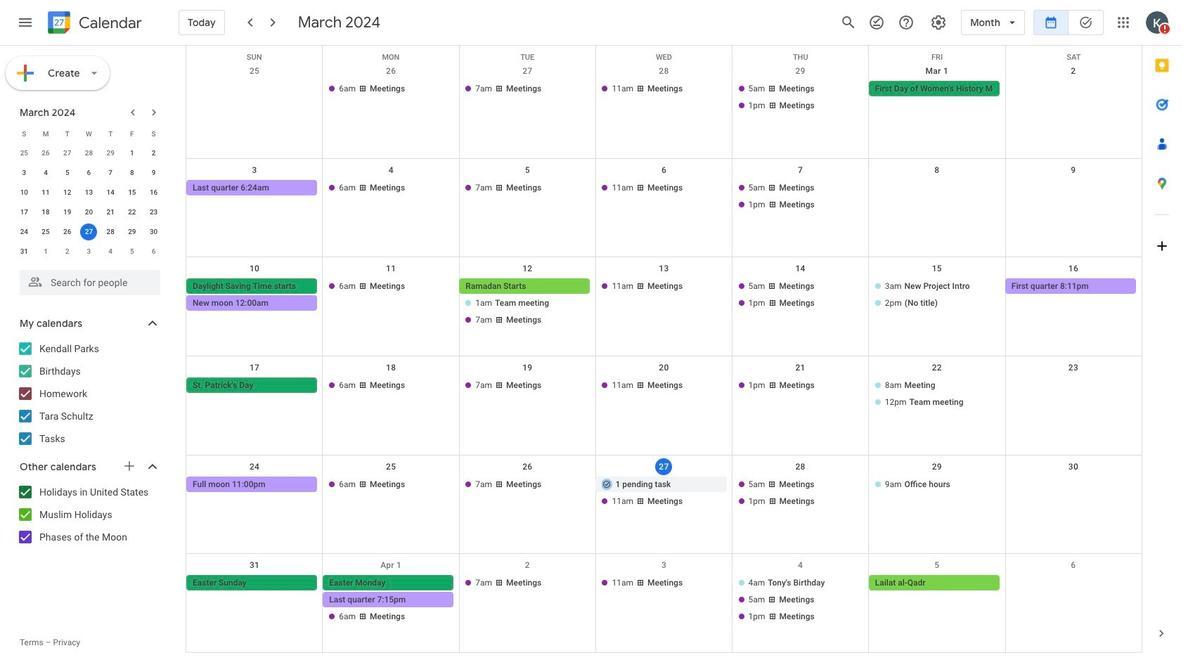 Task type: describe. For each thing, give the bounding box(es) containing it.
19 element
[[59, 204, 76, 221]]

april 2 element
[[59, 243, 76, 260]]

april 5 element
[[124, 243, 141, 260]]

add other calendars image
[[122, 459, 136, 473]]

22 element
[[124, 204, 141, 221]]

5 element
[[59, 165, 76, 181]]

25 element
[[37, 224, 54, 241]]

9 element
[[145, 165, 162, 181]]

13 element
[[81, 184, 97, 201]]

february 26 element
[[37, 145, 54, 162]]

24 element
[[16, 224, 33, 241]]

21 element
[[102, 204, 119, 221]]

april 4 element
[[102, 243, 119, 260]]

3 element
[[16, 165, 33, 181]]

heading inside calendar element
[[76, 14, 142, 31]]

1 element
[[124, 145, 141, 162]]

16 element
[[145, 184, 162, 201]]

march 2024 grid
[[13, 124, 165, 262]]

my calendars list
[[3, 338, 174, 450]]

april 1 element
[[37, 243, 54, 260]]

15 element
[[124, 184, 141, 201]]

18 element
[[37, 204, 54, 221]]

11 element
[[37, 184, 54, 201]]



Task type: locate. For each thing, give the bounding box(es) containing it.
february 28 element
[[81, 145, 97, 162]]

calendar element
[[45, 8, 142, 39]]

february 25 element
[[16, 145, 33, 162]]

2 element
[[145, 145, 162, 162]]

Search for people text field
[[28, 270, 152, 295]]

14 element
[[102, 184, 119, 201]]

30 element
[[145, 224, 162, 241]]

february 29 element
[[102, 145, 119, 162]]

4 element
[[37, 165, 54, 181]]

april 6 element
[[145, 243, 162, 260]]

8 element
[[124, 165, 141, 181]]

17 element
[[16, 204, 33, 221]]

10 element
[[16, 184, 33, 201]]

28 element
[[102, 224, 119, 241]]

20 element
[[81, 204, 97, 221]]

29 element
[[124, 224, 141, 241]]

settings menu image
[[931, 14, 948, 31]]

31 element
[[16, 243, 33, 260]]

cell
[[186, 81, 323, 115], [733, 81, 869, 115], [733, 180, 869, 214], [869, 180, 1006, 214], [78, 222, 100, 242], [186, 279, 323, 329], [460, 279, 596, 329], [733, 279, 869, 329], [869, 279, 1006, 329], [869, 378, 1006, 412], [596, 477, 733, 510], [733, 477, 869, 510], [323, 576, 460, 626], [733, 576, 869, 626]]

grid
[[186, 46, 1142, 653]]

6 element
[[81, 165, 97, 181]]

26 element
[[59, 224, 76, 241]]

row group
[[13, 144, 165, 262]]

12 element
[[59, 184, 76, 201]]

february 27 element
[[59, 145, 76, 162]]

7 element
[[102, 165, 119, 181]]

27, today element
[[81, 224, 97, 241]]

row
[[186, 46, 1142, 62], [186, 60, 1142, 159], [13, 124, 165, 144], [13, 144, 165, 163], [186, 159, 1142, 258], [13, 163, 165, 183], [13, 183, 165, 203], [13, 203, 165, 222], [13, 222, 165, 242], [13, 242, 165, 262], [186, 258, 1142, 357], [186, 357, 1142, 456], [186, 456, 1142, 555], [186, 555, 1142, 653]]

april 3 element
[[81, 243, 97, 260]]

other calendars list
[[3, 481, 174, 549]]

tab list
[[1143, 46, 1182, 614]]

main drawer image
[[17, 14, 34, 31]]

None search field
[[0, 264, 174, 295]]

heading
[[76, 14, 142, 31]]

23 element
[[145, 204, 162, 221]]

cell inside march 2024 grid
[[78, 222, 100, 242]]



Task type: vqa. For each thing, say whether or not it's contained in the screenshot.
8 element
yes



